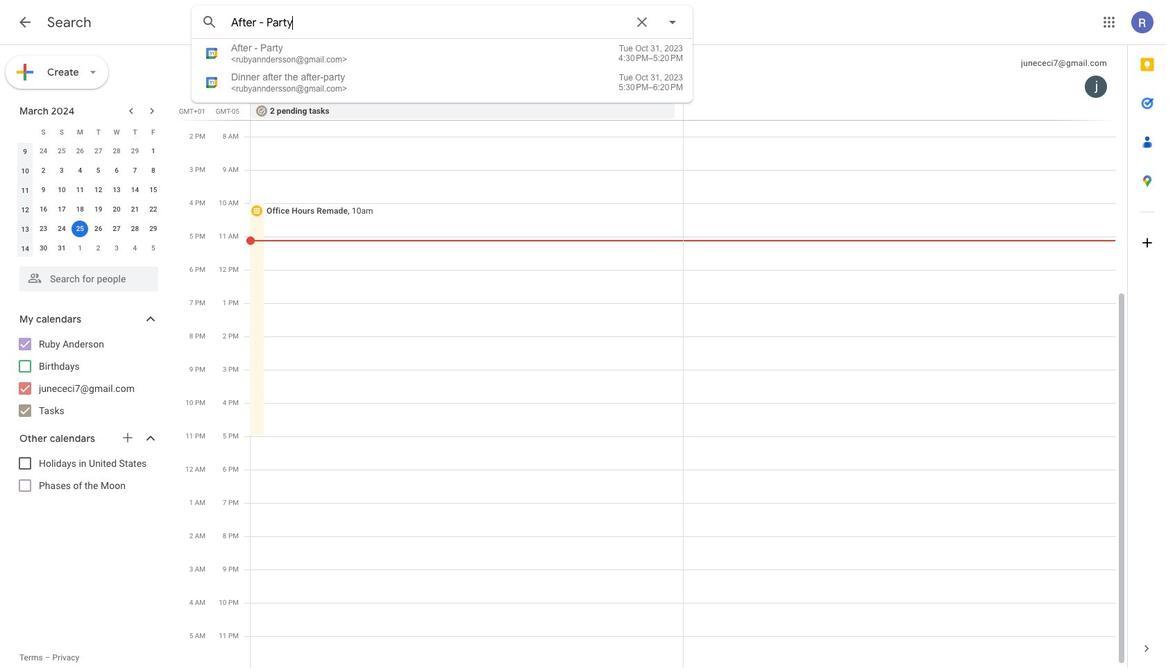 Task type: describe. For each thing, give the bounding box(es) containing it.
Search text field
[[231, 16, 626, 30]]

14 element
[[127, 182, 143, 199]]

4 element
[[72, 162, 88, 179]]

tue oct 31, 2023
4:30 pm–5:20 pm element
[[580, 44, 683, 63]]

21 element
[[127, 201, 143, 218]]

19 element
[[90, 201, 107, 218]]

26 element
[[90, 221, 107, 237]]

8 element
[[145, 162, 162, 179]]

24 element
[[53, 221, 70, 237]]

22 element
[[145, 201, 162, 218]]

row down february 27 element
[[16, 161, 162, 181]]

tue oct 31, 2023
5:30 pm–6:20 pm element
[[580, 73, 683, 92]]

row up february 27 element
[[16, 122, 162, 142]]

3 element
[[53, 162, 70, 179]]

1 element
[[145, 143, 162, 160]]

february 29 element
[[127, 143, 143, 160]]

none search field search for people
[[0, 261, 172, 292]]

february 24 element
[[35, 143, 52, 160]]

2 element
[[35, 162, 52, 179]]

april 3 element
[[108, 240, 125, 257]]

go back image
[[17, 14, 33, 31]]

6 element
[[108, 162, 125, 179]]

28 element
[[127, 221, 143, 237]]

add other calendars image
[[121, 431, 135, 445]]

10 element
[[53, 182, 70, 199]]

11 element
[[72, 182, 88, 199]]

7 element
[[127, 162, 143, 179]]

0 vertical spatial column header
[[251, 45, 684, 103]]

15 element
[[145, 182, 162, 199]]

april 5 element
[[145, 240, 162, 257]]



Task type: locate. For each thing, give the bounding box(es) containing it.
column header inside "march 2024" "grid"
[[16, 122, 34, 142]]

april 4 element
[[127, 240, 143, 257]]

cell
[[71, 219, 89, 239]]

0 vertical spatial <rubyanndersson@gmail.com> element
[[231, 55, 347, 65]]

12 element
[[90, 182, 107, 199]]

row group
[[16, 142, 162, 258]]

february 28 element
[[108, 143, 125, 160]]

grid
[[178, 45, 1128, 669]]

heading
[[47, 14, 92, 31]]

clear search image
[[628, 8, 656, 36]]

row down the 18 element
[[16, 219, 162, 239]]

1 vertical spatial <rubyanndersson@gmail.com> element
[[231, 84, 347, 94]]

5 element
[[90, 162, 107, 179]]

9 element
[[35, 182, 52, 199]]

cell inside row group
[[71, 219, 89, 239]]

row
[[244, 103, 1128, 120], [16, 122, 162, 142], [16, 142, 162, 161], [16, 161, 162, 181], [16, 181, 162, 200], [16, 200, 162, 219], [16, 219, 162, 239], [16, 239, 162, 258]]

row down the 26 element
[[16, 239, 162, 258]]

my calendars list
[[3, 333, 172, 422]]

february 25 element
[[53, 143, 70, 160]]

27 element
[[108, 221, 125, 237]]

Search for people text field
[[28, 267, 150, 292]]

20 element
[[108, 201, 125, 218]]

25, today element
[[72, 221, 88, 237]]

row down tue oct 31, 2023
5:30 pm–6:20 pm element
[[244, 103, 1128, 120]]

29 element
[[145, 221, 162, 237]]

31 element
[[53, 240, 70, 257]]

1 <rubyanndersson@gmail.com> element from the top
[[231, 55, 347, 65]]

16 element
[[35, 201, 52, 218]]

april 2 element
[[90, 240, 107, 257]]

1 horizontal spatial column header
[[251, 45, 684, 103]]

<rubyanndersson@gmail.com> element
[[231, 55, 347, 65], [231, 84, 347, 94]]

17 element
[[53, 201, 70, 218]]

search image
[[196, 8, 224, 36]]

february 27 element
[[90, 143, 107, 160]]

row down 5 element
[[16, 181, 162, 200]]

february 26 element
[[72, 143, 88, 160]]

2 <rubyanndersson@gmail.com> element from the top
[[231, 84, 347, 94]]

<rubyanndersson@gmail.com> element for tue oct 31, 2023
5:30 pm–6:20 pm element
[[231, 84, 347, 94]]

other calendars list
[[3, 453, 172, 497]]

13 element
[[108, 182, 125, 199]]

None search field
[[192, 6, 693, 103], [0, 261, 172, 292], [192, 6, 693, 103]]

18 element
[[72, 201, 88, 218]]

tab list
[[1128, 45, 1166, 630]]

april 1 element
[[72, 240, 88, 257]]

<rubyanndersson@gmail.com> element for tue oct 31, 2023
4:30 pm–5:20 pm element
[[231, 55, 347, 65]]

row up 4 element
[[16, 142, 162, 161]]

1 vertical spatial column header
[[16, 122, 34, 142]]

column header
[[251, 45, 684, 103], [16, 122, 34, 142]]

march 2024 grid
[[13, 122, 162, 258]]

search options image
[[659, 8, 687, 36]]

list box
[[192, 39, 692, 97]]

row group inside "march 2024" "grid"
[[16, 142, 162, 258]]

row up the 26 element
[[16, 200, 162, 219]]

0 horizontal spatial column header
[[16, 122, 34, 142]]

30 element
[[35, 240, 52, 257]]

23 element
[[35, 221, 52, 237]]



Task type: vqa. For each thing, say whether or not it's contained in the screenshot.
F
no



